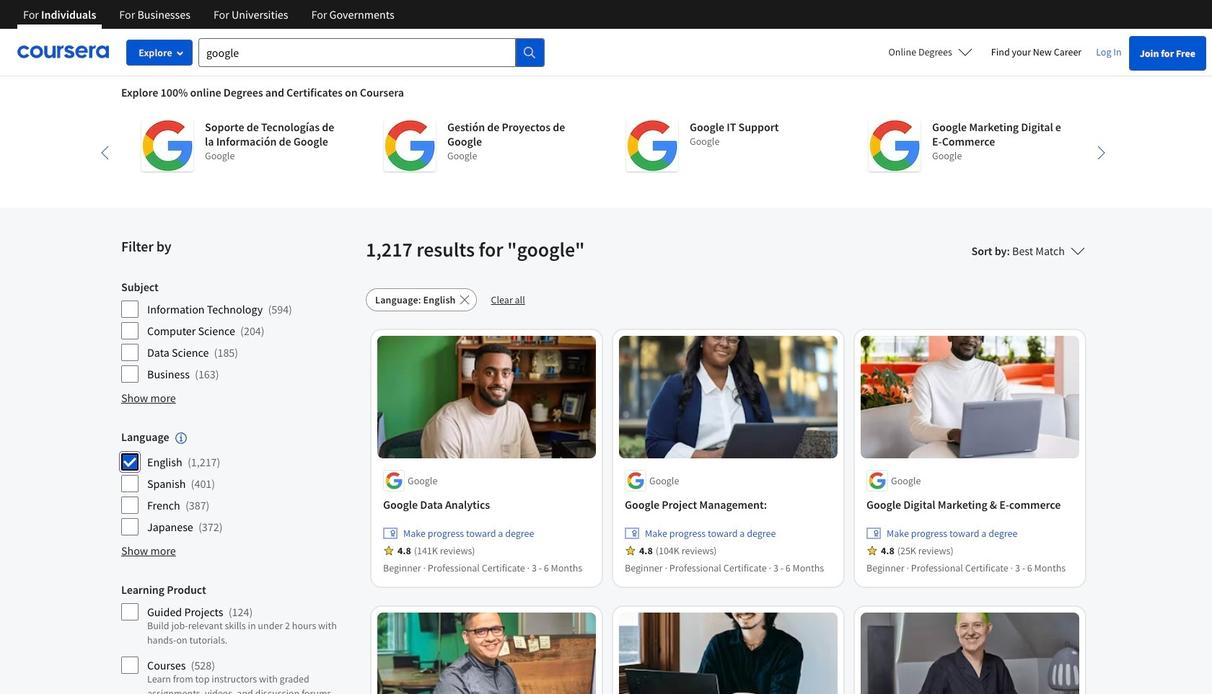 Task type: describe. For each thing, give the bounding box(es) containing it.
1 google image from the left
[[141, 120, 193, 172]]

coursera image
[[17, 41, 109, 64]]

4 google image from the left
[[869, 120, 921, 172]]

2 group from the top
[[121, 430, 357, 537]]

1 group from the top
[[121, 280, 357, 384]]

information about this filter group image
[[175, 433, 187, 445]]



Task type: locate. For each thing, give the bounding box(es) containing it.
group
[[121, 280, 357, 384], [121, 430, 357, 537], [121, 583, 357, 695]]

3 group from the top
[[121, 583, 357, 695]]

1 vertical spatial group
[[121, 430, 357, 537]]

google image
[[141, 120, 193, 172], [384, 120, 436, 172], [626, 120, 678, 172], [869, 120, 921, 172]]

2 google image from the left
[[384, 120, 436, 172]]

banner navigation
[[12, 0, 406, 29]]

2 vertical spatial group
[[121, 583, 357, 695]]

0 vertical spatial group
[[121, 280, 357, 384]]

None search field
[[198, 38, 545, 67]]

3 google image from the left
[[626, 120, 678, 172]]

What do you want to learn? text field
[[198, 38, 516, 67]]



Task type: vqa. For each thing, say whether or not it's contained in the screenshot.
4th Google image from the right
yes



